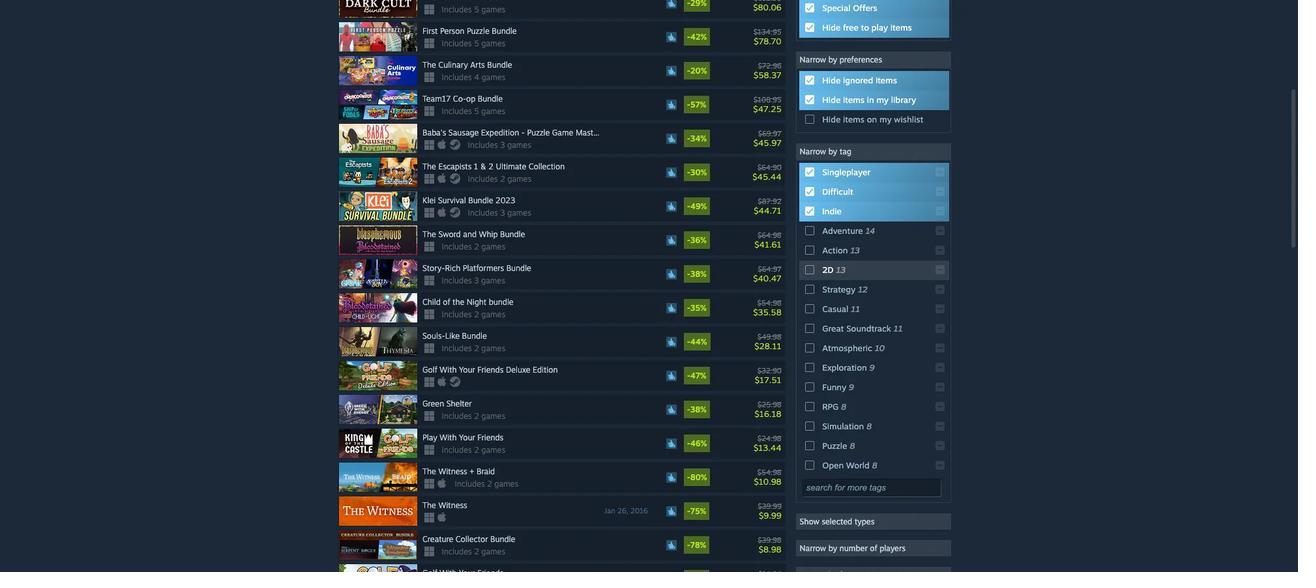 Task type: describe. For each thing, give the bounding box(es) containing it.
games down baba's sausage expedition - puzzle game masterpieces
[[508, 140, 532, 150]]

5 for $47.25
[[474, 106, 479, 116]]

1 includes 5 games from the top
[[442, 5, 506, 14]]

$45.97
[[754, 137, 782, 148]]

bundle right collector
[[491, 535, 516, 545]]

-80%
[[687, 473, 708, 483]]

$47.25
[[754, 103, 782, 114]]

2d 13
[[823, 265, 846, 275]]

13 for action 13
[[851, 245, 861, 256]]

with for $17.51
[[440, 365, 457, 375]]

sausage
[[449, 128, 479, 138]]

expedition
[[481, 128, 520, 138]]

- for $17.51
[[687, 371, 691, 381]]

38% for $16.18
[[691, 405, 707, 415]]

creature
[[423, 535, 454, 545]]

0 vertical spatial of
[[443, 298, 451, 307]]

4
[[474, 72, 479, 82]]

$41.61
[[755, 239, 782, 250]]

35%
[[691, 303, 707, 313]]

games down braid
[[495, 480, 519, 489]]

wishlist
[[895, 114, 924, 125]]

great soundtrack 11
[[823, 324, 903, 334]]

hide free to play items
[[823, 22, 912, 33]]

-30%
[[687, 168, 707, 178]]

to
[[862, 22, 870, 33]]

$64.90
[[758, 163, 782, 172]]

- for $45.97
[[687, 134, 691, 144]]

masterpieces
[[576, 128, 624, 138]]

child of the night bundle
[[423, 298, 514, 307]]

witness for $10.98
[[439, 467, 468, 477]]

includes 2 games for $8.98
[[442, 547, 506, 557]]

op
[[467, 94, 476, 104]]

2 for $41.61
[[474, 242, 479, 252]]

golf with your friends deluxe edition
[[423, 365, 558, 375]]

includes 4 games
[[442, 72, 506, 82]]

items left in
[[844, 95, 865, 105]]

sword
[[439, 230, 461, 240]]

the for $58.37
[[423, 60, 436, 70]]

includes for $80.06
[[442, 5, 472, 14]]

2 down braid
[[487, 480, 492, 489]]

- for $35.58
[[687, 303, 691, 313]]

simulation
[[823, 422, 865, 432]]

$8.98
[[759, 545, 782, 555]]

2 vertical spatial puzzle
[[823, 441, 848, 452]]

singleplayer
[[823, 167, 871, 178]]

narrow for narrow by preferences
[[800, 55, 827, 65]]

- for $44.71
[[687, 202, 691, 211]]

number
[[840, 544, 868, 554]]

$44.71
[[754, 205, 782, 216]]

2 for $13.44
[[474, 446, 479, 455]]

games for $40.47
[[482, 276, 506, 286]]

includes for $41.61
[[442, 242, 472, 252]]

includes down "klei survival bundle 2023"
[[468, 208, 498, 218]]

narrow by number of players
[[800, 544, 906, 554]]

shelter
[[447, 399, 472, 409]]

games for $80.06
[[482, 5, 506, 14]]

- for $28.11
[[687, 337, 691, 347]]

2 vertical spatial includes 3 games
[[442, 276, 506, 286]]

play
[[872, 22, 889, 33]]

open
[[823, 461, 844, 471]]

funny
[[823, 382, 847, 393]]

$108.95 $47.25
[[754, 95, 782, 114]]

friends for $17.51
[[478, 365, 504, 375]]

by for tag
[[829, 147, 838, 157]]

items up "hide items in my library"
[[876, 75, 898, 86]]

special offers
[[823, 3, 878, 13]]

games down 2023
[[508, 208, 532, 218]]

$13.44
[[754, 443, 782, 453]]

green shelter
[[423, 399, 472, 409]]

-38% for $16.18
[[687, 405, 707, 415]]

green
[[423, 399, 444, 409]]

$39.98 $8.98
[[758, 536, 782, 555]]

rpg 8
[[823, 402, 847, 412]]

2 for $28.11
[[474, 344, 479, 354]]

friends for $13.44
[[478, 433, 504, 443]]

$54.98 for $35.58
[[758, 299, 782, 308]]

team17
[[423, 94, 451, 104]]

klei
[[423, 196, 436, 206]]

34%
[[691, 134, 707, 144]]

on
[[868, 114, 878, 125]]

includes 5 games for $78.70
[[442, 39, 506, 48]]

games for $35.58
[[482, 310, 506, 320]]

2 vertical spatial 3
[[474, 276, 479, 286]]

includes 2 games for $35.58
[[442, 310, 506, 320]]

2016
[[631, 507, 648, 516]]

- for $58.37
[[687, 66, 691, 76]]

hide ignored items
[[823, 75, 898, 86]]

co-
[[453, 94, 467, 104]]

38% for $40.47
[[691, 270, 707, 279]]

includes 2 games down the escapists 1 & 2 ultimate collection
[[468, 174, 532, 184]]

rpg
[[823, 402, 839, 412]]

strategy 12
[[823, 285, 868, 295]]

$25.98
[[758, 400, 782, 409]]

$64.97
[[758, 265, 782, 274]]

the witness + braid
[[423, 467, 495, 477]]

$87.92
[[759, 197, 782, 206]]

8 right world
[[873, 461, 878, 471]]

casual 11
[[823, 304, 860, 315]]

- for $9.99
[[687, 507, 691, 517]]

$10.98
[[754, 477, 782, 487]]

games for $16.18
[[482, 412, 506, 422]]

includes for $13.44
[[442, 446, 472, 455]]

2 for $8.98
[[474, 547, 479, 557]]

8 for puzzle 8
[[850, 441, 856, 452]]

2 right &
[[489, 162, 494, 172]]

1 vertical spatial of
[[871, 544, 878, 554]]

14
[[866, 226, 876, 236]]

bundle right whip
[[500, 230, 525, 240]]

- for $41.61
[[687, 236, 691, 245]]

the escapists 1 & 2 ultimate collection
[[423, 162, 565, 172]]

- for $45.44
[[687, 168, 691, 178]]

includes 2 games for $41.61
[[442, 242, 506, 252]]

3 for $45.97
[[501, 140, 505, 150]]

my for on
[[880, 114, 892, 125]]

games for $28.11
[[482, 344, 506, 354]]

46%
[[691, 439, 707, 449]]

includes for $40.47
[[442, 276, 472, 286]]

$45.44
[[753, 171, 782, 182]]

$80.06
[[754, 2, 782, 12]]

person
[[440, 26, 465, 36]]

culinary
[[439, 60, 468, 70]]

souls-
[[423, 331, 446, 341]]

your for $13.44
[[459, 433, 475, 443]]

arts
[[471, 60, 485, 70]]

$134.95 $78.70
[[754, 27, 782, 46]]

$64.97 $40.47
[[754, 265, 782, 284]]

creature collector bundle
[[423, 535, 516, 545]]

includes 2 games for $16.18
[[442, 412, 506, 422]]

baba's
[[423, 128, 446, 138]]

bundle left 2023
[[469, 196, 494, 206]]

collector
[[456, 535, 488, 545]]

narrow by tag
[[800, 147, 852, 157]]

includes for $58.37
[[442, 72, 472, 82]]

and
[[463, 230, 477, 240]]

2 for $35.58
[[474, 310, 479, 320]]

includes 3 games for $44.71
[[468, 208, 532, 218]]

bundle right 'op'
[[478, 94, 503, 104]]

bundle right "platformers"
[[507, 264, 532, 273]]

2 for $16.18
[[474, 412, 479, 422]]

soundtrack
[[847, 324, 892, 334]]

1 horizontal spatial 11
[[894, 324, 903, 334]]

includes 2 games for $28.11
[[442, 344, 506, 354]]

-75%
[[687, 507, 707, 517]]

the for $9.99
[[423, 501, 436, 511]]

9 for exploration 9
[[870, 363, 875, 373]]

57%
[[691, 100, 707, 110]]

-47%
[[687, 371, 707, 381]]

games for $13.44
[[482, 446, 506, 455]]

bundle right arts
[[488, 60, 513, 70]]

26,
[[618, 507, 629, 516]]

my for in
[[877, 95, 889, 105]]



Task type: locate. For each thing, give the bounding box(es) containing it.
includes for $16.18
[[442, 412, 472, 422]]

your
[[459, 365, 476, 375], [459, 433, 475, 443]]

0 vertical spatial my
[[877, 95, 889, 105]]

includes for $78.70
[[442, 39, 472, 48]]

13 for 2d 13
[[837, 265, 846, 275]]

36%
[[691, 236, 707, 245]]

1 vertical spatial 3
[[501, 208, 505, 218]]

0 vertical spatial includes 3 games
[[468, 140, 532, 150]]

games for $58.37
[[482, 72, 506, 82]]

includes 2 games for $13.44
[[442, 446, 506, 455]]

1 horizontal spatial 9
[[870, 363, 875, 373]]

bundle right like
[[462, 331, 487, 341]]

0 vertical spatial includes 5 games
[[442, 5, 506, 14]]

includes 3 games down expedition
[[468, 140, 532, 150]]

2 $54.98 from the top
[[758, 468, 782, 477]]

8 right rpg on the bottom right of page
[[842, 402, 847, 412]]

- for $8.98
[[687, 541, 691, 551]]

survival
[[438, 196, 466, 206]]

- right expedition
[[522, 128, 525, 138]]

44%
[[691, 337, 708, 347]]

1 vertical spatial 38%
[[691, 405, 707, 415]]

2 5 from the top
[[474, 39, 479, 48]]

$16.18
[[755, 409, 782, 419]]

0 vertical spatial 3
[[501, 140, 505, 150]]

includes 3 games down story-rich platformers bundle
[[442, 276, 506, 286]]

games down bundle
[[482, 310, 506, 320]]

2 down 'souls-like bundle'
[[474, 344, 479, 354]]

hide for hide free to play items
[[823, 22, 841, 33]]

collection
[[529, 162, 565, 172]]

2 vertical spatial includes 5 games
[[442, 106, 506, 116]]

0 vertical spatial by
[[829, 55, 838, 65]]

2 -38% from the top
[[687, 405, 707, 415]]

8 for simulation 8
[[867, 422, 872, 432]]

10
[[875, 343, 885, 354]]

narrow right $72.96
[[800, 55, 827, 65]]

- up "-36%"
[[687, 202, 691, 211]]

0 vertical spatial -38%
[[687, 270, 707, 279]]

8 for rpg 8
[[842, 402, 847, 412]]

includes 3 games down 2023
[[468, 208, 532, 218]]

$69.97 $45.97
[[754, 129, 782, 148]]

4 the from the top
[[423, 467, 436, 477]]

games down whip
[[482, 242, 506, 252]]

0 horizontal spatial 11
[[851, 304, 860, 315]]

child
[[423, 298, 441, 307]]

$69.97
[[759, 129, 782, 138]]

with right golf on the left bottom of page
[[440, 365, 457, 375]]

friends up braid
[[478, 433, 504, 443]]

games down ultimate
[[508, 174, 532, 184]]

0 vertical spatial 5
[[474, 5, 479, 14]]

bundle up the culinary arts bundle
[[492, 26, 517, 36]]

-38% down -47%
[[687, 405, 707, 415]]

casual
[[823, 304, 849, 315]]

- down -34% on the right top
[[687, 168, 691, 178]]

$32.90
[[758, 366, 782, 376]]

puzzle up open
[[823, 441, 848, 452]]

2 friends from the top
[[478, 433, 504, 443]]

the for $41.61
[[423, 230, 436, 240]]

by
[[829, 55, 838, 65], [829, 147, 838, 157], [829, 544, 838, 554]]

narrow for narrow by tag
[[800, 147, 827, 157]]

witness for $9.99
[[439, 501, 468, 511]]

items right play
[[891, 22, 912, 33]]

puzzle
[[467, 26, 490, 36], [528, 128, 550, 138], [823, 441, 848, 452]]

by left "tag"
[[829, 147, 838, 157]]

hide down hide ignored items
[[823, 95, 841, 105]]

0 vertical spatial 11
[[851, 304, 860, 315]]

includes down expedition
[[468, 140, 498, 150]]

3 down story-rich platformers bundle
[[474, 276, 479, 286]]

2 down collector
[[474, 547, 479, 557]]

1 -38% from the top
[[687, 270, 707, 279]]

0 horizontal spatial 9
[[849, 382, 855, 393]]

-
[[687, 32, 691, 42], [687, 66, 691, 76], [687, 100, 691, 110], [522, 128, 525, 138], [687, 134, 691, 144], [687, 168, 691, 178], [687, 202, 691, 211], [687, 236, 691, 245], [687, 270, 691, 279], [687, 303, 691, 313], [687, 337, 691, 347], [687, 371, 691, 381], [687, 405, 691, 415], [687, 439, 691, 449], [687, 473, 691, 483], [687, 507, 691, 517], [687, 541, 691, 551]]

the for $10.98
[[423, 467, 436, 477]]

games for $47.25
[[482, 106, 506, 116]]

3 hide from the top
[[823, 95, 841, 105]]

atmospheric 10
[[823, 343, 885, 354]]

$54.98
[[758, 299, 782, 308], [758, 468, 782, 477]]

- for $40.47
[[687, 270, 691, 279]]

the culinary arts bundle
[[423, 60, 513, 70]]

narrow down show
[[800, 544, 827, 554]]

souls-like bundle
[[423, 331, 487, 341]]

1 vertical spatial by
[[829, 147, 838, 157]]

1 vertical spatial includes 3 games
[[468, 208, 532, 218]]

includes down +
[[455, 480, 485, 489]]

2 narrow from the top
[[800, 147, 827, 157]]

3
[[501, 140, 505, 150], [501, 208, 505, 218], [474, 276, 479, 286]]

1 vertical spatial $54.98
[[758, 468, 782, 477]]

8 right simulation
[[867, 422, 872, 432]]

38% down the 47%
[[691, 405, 707, 415]]

games up braid
[[482, 446, 506, 455]]

$87.92 $44.71
[[754, 197, 782, 216]]

of left players
[[871, 544, 878, 554]]

3 narrow from the top
[[800, 544, 827, 554]]

$78.70
[[754, 36, 782, 46]]

2 the from the top
[[423, 162, 436, 172]]

2 vertical spatial narrow
[[800, 544, 827, 554]]

$9.99
[[759, 511, 782, 521]]

2 38% from the top
[[691, 405, 707, 415]]

$64.98
[[758, 231, 782, 240]]

- up -78%
[[687, 507, 691, 517]]

includes for $28.11
[[442, 344, 472, 354]]

- up -34% on the right top
[[687, 100, 691, 110]]

-46%
[[687, 439, 707, 449]]

2 horizontal spatial puzzle
[[823, 441, 848, 452]]

1 narrow from the top
[[800, 55, 827, 65]]

open world 8
[[823, 461, 878, 471]]

includes
[[442, 5, 472, 14], [442, 39, 472, 48], [442, 72, 472, 82], [442, 106, 472, 116], [468, 140, 498, 150], [468, 174, 498, 184], [468, 208, 498, 218], [442, 242, 472, 252], [442, 276, 472, 286], [442, 310, 472, 320], [442, 344, 472, 354], [442, 412, 472, 422], [442, 446, 472, 455], [455, 480, 485, 489], [442, 547, 472, 557]]

0 vertical spatial 13
[[851, 245, 861, 256]]

9 for funny 9
[[849, 382, 855, 393]]

-38%
[[687, 270, 707, 279], [687, 405, 707, 415]]

0 horizontal spatial of
[[443, 298, 451, 307]]

$54.98 inside $54.98 $35.58
[[758, 299, 782, 308]]

1 vertical spatial includes 5 games
[[442, 39, 506, 48]]

- for $16.18
[[687, 405, 691, 415]]

platformers
[[463, 264, 504, 273]]

13 right the action
[[851, 245, 861, 256]]

includes 2 games down the sword and whip bundle
[[442, 242, 506, 252]]

9 right funny
[[849, 382, 855, 393]]

includes for $35.58
[[442, 310, 472, 320]]

$39.99 $9.99
[[759, 502, 782, 521]]

the left culinary
[[423, 60, 436, 70]]

includes for $47.25
[[442, 106, 472, 116]]

1 with from the top
[[440, 365, 457, 375]]

hide for hide items in my library
[[823, 95, 841, 105]]

$54.98 inside $54.98 $10.98
[[758, 468, 782, 477]]

includes 2 games down "night"
[[442, 310, 506, 320]]

- up -44%
[[687, 303, 691, 313]]

12
[[859, 285, 868, 295]]

1 $54.98 from the top
[[758, 299, 782, 308]]

4 hide from the top
[[823, 114, 841, 125]]

8 up the open world 8
[[850, 441, 856, 452]]

- for $78.70
[[687, 32, 691, 42]]

$49.98
[[758, 332, 782, 342]]

1 vertical spatial your
[[459, 433, 475, 443]]

$58.37
[[754, 70, 782, 80]]

includes 5 games down first person puzzle bundle
[[442, 39, 506, 48]]

0 vertical spatial 9
[[870, 363, 875, 373]]

includes down play with your friends
[[442, 446, 472, 455]]

1 witness from the top
[[439, 467, 468, 477]]

None text field
[[803, 480, 941, 497]]

0 vertical spatial narrow
[[800, 55, 827, 65]]

- for $13.44
[[687, 439, 691, 449]]

1 the from the top
[[423, 60, 436, 70]]

$54.98 $35.58
[[754, 299, 782, 317]]

$24.98
[[758, 434, 782, 443]]

my
[[877, 95, 889, 105], [880, 114, 892, 125]]

includes down culinary
[[442, 72, 472, 82]]

games for $41.61
[[482, 242, 506, 252]]

narrow
[[800, 55, 827, 65], [800, 147, 827, 157], [800, 544, 827, 554]]

indie
[[823, 206, 842, 217]]

1 vertical spatial witness
[[439, 501, 468, 511]]

offers
[[853, 3, 878, 13]]

13 right "2d"
[[837, 265, 846, 275]]

the down 'play'
[[423, 467, 436, 477]]

of left the 'the'
[[443, 298, 451, 307]]

includes down 'souls-like bundle'
[[442, 344, 472, 354]]

hide
[[823, 22, 841, 33], [823, 75, 841, 86], [823, 95, 841, 105], [823, 114, 841, 125]]

your for $17.51
[[459, 365, 476, 375]]

-44%
[[687, 337, 708, 347]]

includes 5 games for $47.25
[[442, 106, 506, 116]]

2 by from the top
[[829, 147, 838, 157]]

2 down the sword and whip bundle
[[474, 242, 479, 252]]

0 vertical spatial your
[[459, 365, 476, 375]]

- up -57%
[[687, 66, 691, 76]]

$28.11
[[755, 341, 782, 351]]

includes down the 'the'
[[442, 310, 472, 320]]

by for preferences
[[829, 55, 838, 65]]

3 for $44.71
[[501, 208, 505, 218]]

my right in
[[877, 95, 889, 105]]

0 vertical spatial puzzle
[[467, 26, 490, 36]]

$54.98 for $10.98
[[758, 468, 782, 477]]

the
[[423, 60, 436, 70], [423, 162, 436, 172], [423, 230, 436, 240], [423, 467, 436, 477], [423, 501, 436, 511]]

49%
[[691, 202, 707, 211]]

0 vertical spatial with
[[440, 365, 457, 375]]

escapists
[[439, 162, 472, 172]]

1 horizontal spatial puzzle
[[528, 128, 550, 138]]

games up arts
[[482, 39, 506, 48]]

0 vertical spatial 38%
[[691, 270, 707, 279]]

hide up narrow by tag
[[823, 114, 841, 125]]

$54.98 down $40.47
[[758, 299, 782, 308]]

1 vertical spatial puzzle
[[528, 128, 550, 138]]

includes 2 games down collector
[[442, 547, 506, 557]]

1 vertical spatial -38%
[[687, 405, 707, 415]]

includes down &
[[468, 174, 498, 184]]

games for $78.70
[[482, 39, 506, 48]]

narrow for narrow by number of players
[[800, 544, 827, 554]]

1 vertical spatial friends
[[478, 433, 504, 443]]

2d
[[823, 265, 834, 275]]

includes 5 games up first person puzzle bundle
[[442, 5, 506, 14]]

2 hide from the top
[[823, 75, 841, 86]]

- up -80%
[[687, 439, 691, 449]]

by left the preferences
[[829, 55, 838, 65]]

items left the 'on'
[[844, 114, 865, 125]]

1 5 from the top
[[474, 5, 479, 14]]

with for $13.44
[[440, 433, 457, 443]]

1 hide from the top
[[823, 22, 841, 33]]

- up -75%
[[687, 473, 691, 483]]

1
[[474, 162, 479, 172]]

includes down "shelter"
[[442, 412, 472, 422]]

library
[[892, 95, 917, 105]]

ultimate
[[496, 162, 527, 172]]

free
[[844, 22, 859, 33]]

$17.51
[[755, 375, 782, 385]]

1 horizontal spatial 13
[[851, 245, 861, 256]]

hide down narrow by preferences
[[823, 75, 841, 86]]

selected
[[822, 517, 853, 527]]

your up "shelter"
[[459, 365, 476, 375]]

like
[[446, 331, 460, 341]]

11
[[851, 304, 860, 315], [894, 324, 903, 334]]

-38% for $40.47
[[687, 270, 707, 279]]

2 up play with your friends
[[474, 412, 479, 422]]

whip
[[479, 230, 498, 240]]

jan
[[605, 507, 616, 516]]

1 vertical spatial 13
[[837, 265, 846, 275]]

$72.96 $58.37
[[754, 61, 782, 80]]

first person puzzle bundle
[[423, 26, 517, 36]]

great
[[823, 324, 845, 334]]

3 the from the top
[[423, 230, 436, 240]]

games for $8.98
[[482, 547, 506, 557]]

1 vertical spatial 9
[[849, 382, 855, 393]]

my right the 'on'
[[880, 114, 892, 125]]

$32.90 $17.51
[[755, 366, 782, 385]]

-78%
[[687, 541, 707, 551]]

2 down ultimate
[[501, 174, 505, 184]]

$49.98 $28.11
[[755, 332, 782, 351]]

- down -75%
[[687, 541, 691, 551]]

2 vertical spatial by
[[829, 544, 838, 554]]

$54.98 down $13.44
[[758, 468, 782, 477]]

11 right the soundtrack
[[894, 324, 903, 334]]

- for $47.25
[[687, 100, 691, 110]]

play with your friends
[[423, 433, 504, 443]]

the left sword
[[423, 230, 436, 240]]

42%
[[691, 32, 707, 42]]

$39.99
[[759, 502, 782, 511]]

3 includes 5 games from the top
[[442, 106, 506, 116]]

narrow left "tag"
[[800, 147, 827, 157]]

the left escapists on the top
[[423, 162, 436, 172]]

5 down first person puzzle bundle
[[474, 39, 479, 48]]

- down -57%
[[687, 134, 691, 144]]

the sword and whip bundle
[[423, 230, 525, 240]]

- down "-36%"
[[687, 270, 691, 279]]

includes 2 games down "shelter"
[[442, 412, 506, 422]]

5 for $78.70
[[474, 39, 479, 48]]

2 witness from the top
[[439, 501, 468, 511]]

1 38% from the top
[[691, 270, 707, 279]]

3 down 2023
[[501, 208, 505, 218]]

includes 2 games down braid
[[455, 480, 519, 489]]

1 vertical spatial my
[[880, 114, 892, 125]]

includes 2 games down 'souls-like bundle'
[[442, 344, 506, 354]]

2 includes 5 games from the top
[[442, 39, 506, 48]]

hide for hide ignored items
[[823, 75, 841, 86]]

-49%
[[687, 202, 707, 211]]

by left number at right bottom
[[829, 544, 838, 554]]

narrow by preferences
[[800, 55, 883, 65]]

games up first person puzzle bundle
[[482, 5, 506, 14]]

- down -49%
[[687, 236, 691, 245]]

5 the from the top
[[423, 501, 436, 511]]

games up the golf with your friends deluxe edition
[[482, 344, 506, 354]]

1 friends from the top
[[478, 365, 504, 375]]

0 horizontal spatial puzzle
[[467, 26, 490, 36]]

games down collector
[[482, 547, 506, 557]]

$134.95
[[754, 27, 782, 36]]

3 down expedition
[[501, 140, 505, 150]]

by for number
[[829, 544, 838, 554]]

3 by from the top
[[829, 544, 838, 554]]

1 vertical spatial narrow
[[800, 147, 827, 157]]

story-rich platformers bundle
[[423, 264, 532, 273]]

hide for hide items on my wishlist
[[823, 114, 841, 125]]

0 horizontal spatial 13
[[837, 265, 846, 275]]

1 by from the top
[[829, 55, 838, 65]]

2 vertical spatial 5
[[474, 106, 479, 116]]

includes for $8.98
[[442, 547, 472, 557]]

includes down co-
[[442, 106, 472, 116]]

1 vertical spatial 11
[[894, 324, 903, 334]]

includes 3 games for $45.97
[[468, 140, 532, 150]]

edition
[[533, 365, 558, 375]]

1 horizontal spatial of
[[871, 544, 878, 554]]

games right 4
[[482, 72, 506, 82]]

games down "platformers"
[[482, 276, 506, 286]]

1 vertical spatial 5
[[474, 39, 479, 48]]

0 vertical spatial friends
[[478, 365, 504, 375]]

games up expedition
[[482, 106, 506, 116]]

0 vertical spatial $54.98
[[758, 299, 782, 308]]

- for $10.98
[[687, 473, 691, 483]]

includes 2 games down play with your friends
[[442, 446, 506, 455]]

deluxe
[[506, 365, 531, 375]]

witness down the witness + braid
[[439, 501, 468, 511]]

5 up first person puzzle bundle
[[474, 5, 479, 14]]

1 vertical spatial with
[[440, 433, 457, 443]]

38% down 36%
[[691, 270, 707, 279]]

3 5 from the top
[[474, 106, 479, 116]]

2 with from the top
[[440, 433, 457, 443]]

0 vertical spatial witness
[[439, 467, 468, 477]]

$25.98 $16.18
[[755, 400, 782, 419]]

bundle
[[492, 26, 517, 36], [488, 60, 513, 70], [478, 94, 503, 104], [469, 196, 494, 206], [500, 230, 525, 240], [507, 264, 532, 273], [462, 331, 487, 341], [491, 535, 516, 545]]



Task type: vqa. For each thing, say whether or not it's contained in the screenshot.
36%
yes



